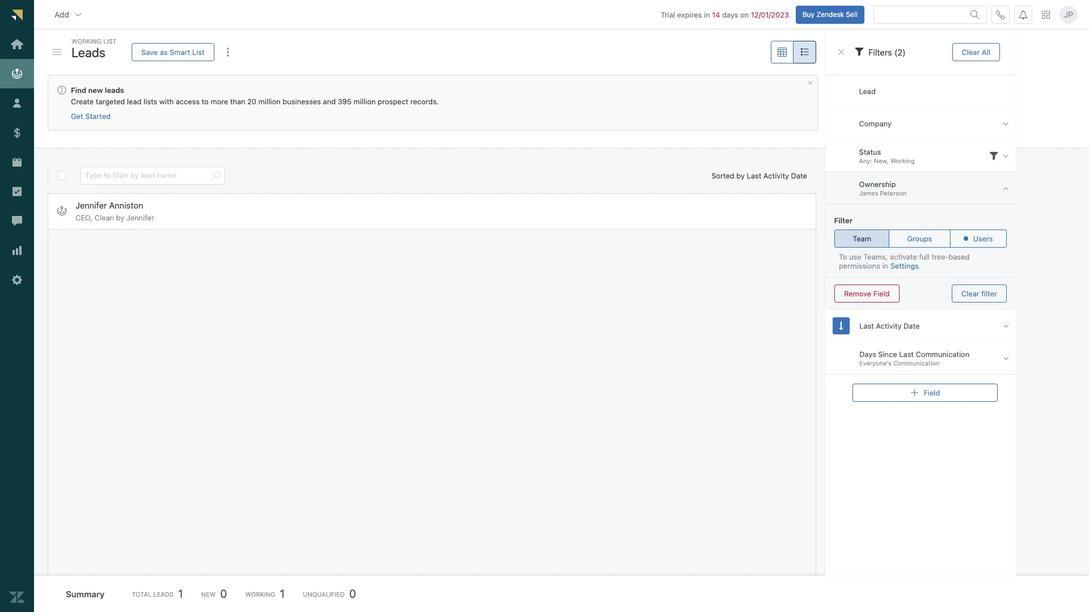 Task type: describe. For each thing, give the bounding box(es) containing it.
working for leads
[[72, 37, 102, 45]]

than
[[230, 97, 245, 106]]

records.
[[411, 97, 439, 106]]

14
[[712, 10, 720, 19]]

chevron down image
[[74, 10, 83, 19]]

2 1 from the left
[[280, 588, 285, 601]]

settings .
[[891, 262, 921, 271]]

ceo,
[[75, 213, 93, 222]]

filters
[[869, 47, 893, 57]]

as
[[160, 47, 168, 56]]

working inside status any: new, working
[[891, 157, 915, 165]]

access
[[176, 97, 200, 106]]

to
[[202, 97, 209, 106]]

with
[[159, 97, 174, 106]]

any:
[[860, 157, 873, 165]]

create
[[71, 97, 94, 106]]

add button
[[45, 3, 92, 26]]

team button
[[835, 230, 890, 248]]

clear all button
[[953, 43, 1000, 61]]

remove field
[[844, 289, 890, 298]]

395
[[338, 97, 352, 106]]

sorted by last activity date
[[712, 171, 808, 180]]

total leads 1
[[132, 588, 183, 601]]

new
[[88, 86, 103, 95]]

clear all
[[962, 47, 991, 56]]

everyone's
[[860, 360, 892, 367]]

1 vertical spatial activity
[[876, 322, 902, 331]]

1 horizontal spatial search image
[[971, 10, 980, 19]]

ownership
[[860, 180, 897, 189]]

cancel image
[[837, 48, 846, 57]]

more
[[211, 97, 228, 106]]

days since last communication everyone's communication
[[860, 350, 970, 367]]

last for by
[[747, 171, 762, 180]]

days
[[722, 10, 739, 19]]

clear filter
[[962, 289, 998, 298]]

overflow vertical fill image
[[223, 48, 232, 57]]

0 vertical spatial communication
[[916, 350, 970, 359]]

james
[[860, 190, 879, 197]]

new 0
[[201, 588, 227, 601]]

zendesk
[[817, 10, 844, 18]]

12/01/2023
[[751, 10, 789, 19]]

unqualified 0
[[303, 588, 356, 601]]

1 million from the left
[[259, 97, 281, 106]]

jennifer anniston ceo, clean by jennifer
[[75, 200, 154, 222]]

remove
[[844, 289, 872, 298]]

peterson
[[881, 190, 907, 197]]

settings link
[[891, 262, 919, 271]]

buy
[[803, 10, 815, 18]]

permissions
[[839, 262, 881, 271]]

trial expires in 14 days on 12/01/2023
[[661, 10, 789, 19]]

new
[[201, 591, 216, 598]]

new,
[[875, 157, 889, 165]]

info image
[[57, 86, 66, 95]]

targeted
[[96, 97, 125, 106]]

activate
[[890, 253, 918, 262]]

0 horizontal spatial search image
[[211, 171, 220, 180]]

to use teams, activate full tree-based permissions in
[[839, 253, 970, 271]]

started
[[85, 112, 111, 121]]

buy zendesk sell
[[803, 10, 858, 18]]

0 vertical spatial in
[[704, 10, 710, 19]]

lead
[[860, 87, 876, 96]]

leads inside total leads 1
[[153, 591, 174, 598]]

save as smart list
[[141, 47, 205, 56]]

save
[[141, 47, 158, 56]]

leads
[[105, 86, 124, 95]]

0 horizontal spatial filter fill image
[[855, 47, 864, 56]]

jp button
[[1060, 5, 1078, 24]]

sell
[[846, 10, 858, 18]]

ownership james peterson
[[860, 180, 907, 197]]

handler image
[[52, 49, 61, 55]]

find new leads create targeted lead lists with access to more than 20 million businesses and 395 million prospect records.
[[71, 86, 439, 106]]

sorted
[[712, 171, 735, 180]]

last activity date
[[860, 322, 920, 331]]

save as smart list button
[[132, 43, 214, 61]]

status any: new, working
[[860, 148, 915, 165]]

20
[[247, 97, 257, 106]]

field button
[[853, 384, 998, 402]]

teams,
[[864, 253, 888, 262]]

3 angle down image from the top
[[1004, 321, 1010, 331]]

find
[[71, 86, 86, 95]]

tree-
[[932, 253, 949, 262]]

in inside to use teams, activate full tree-based permissions in
[[883, 262, 889, 271]]

angle up image
[[1004, 184, 1010, 193]]

working list leads
[[72, 37, 117, 60]]



Task type: locate. For each thing, give the bounding box(es) containing it.
lists
[[144, 97, 157, 106]]

list inside button
[[192, 47, 205, 56]]

0 horizontal spatial list
[[103, 37, 117, 45]]

0 vertical spatial filter fill image
[[855, 47, 864, 56]]

list up leads
[[103, 37, 117, 45]]

clear for clear all
[[962, 47, 980, 56]]

jennifer down anniston
[[126, 213, 154, 222]]

working for 1
[[245, 591, 275, 598]]

filters (2)
[[869, 47, 906, 57]]

1 vertical spatial communication
[[894, 360, 940, 367]]

bell image
[[1019, 10, 1028, 19]]

long arrow down image
[[840, 321, 844, 331]]

1 vertical spatial jennifer
[[126, 213, 154, 222]]

0 vertical spatial jennifer
[[75, 200, 107, 210]]

team
[[853, 234, 872, 243]]

date
[[791, 171, 808, 180], [904, 322, 920, 331]]

smart
[[170, 47, 190, 56]]

million
[[259, 97, 281, 106], [354, 97, 376, 106]]

working inside working list leads
[[72, 37, 102, 45]]

in left 14
[[704, 10, 710, 19]]

cancel image
[[808, 80, 814, 86]]

use
[[850, 253, 862, 262]]

status
[[860, 148, 882, 157]]

clear inside clear filter button
[[962, 289, 980, 298]]

working 1
[[245, 588, 285, 601]]

clear inside "clear all" button
[[962, 47, 980, 56]]

leads
[[72, 45, 106, 60], [153, 591, 174, 598]]

1 horizontal spatial 0
[[349, 588, 356, 601]]

filter fill image
[[855, 47, 864, 56], [990, 152, 999, 161]]

add
[[54, 9, 69, 19]]

0 horizontal spatial date
[[791, 171, 808, 180]]

activity up the since
[[876, 322, 902, 331]]

1 horizontal spatial date
[[904, 322, 920, 331]]

0 vertical spatial field
[[874, 289, 890, 298]]

2 horizontal spatial working
[[891, 157, 915, 165]]

0 horizontal spatial last
[[747, 171, 762, 180]]

list right smart
[[192, 47, 205, 56]]

working inside working 1
[[245, 591, 275, 598]]

1 left unqualified
[[280, 588, 285, 601]]

get started
[[71, 112, 111, 121]]

prospect
[[378, 97, 409, 106]]

list inside working list leads
[[103, 37, 117, 45]]

1
[[178, 588, 183, 601], [280, 588, 285, 601]]

1 horizontal spatial list
[[192, 47, 205, 56]]

total
[[132, 591, 152, 598]]

jennifer up "ceo,"
[[75, 200, 107, 210]]

1 horizontal spatial leads
[[153, 591, 174, 598]]

working right new,
[[891, 157, 915, 165]]

0 horizontal spatial jennifer
[[75, 200, 107, 210]]

1 horizontal spatial last
[[860, 322, 874, 331]]

field right the add image
[[924, 388, 941, 398]]

add image
[[911, 389, 920, 398]]

2 million from the left
[[354, 97, 376, 106]]

1 vertical spatial last
[[860, 322, 874, 331]]

jp
[[1064, 10, 1074, 19]]

1 horizontal spatial 1
[[280, 588, 285, 601]]

0 right unqualified
[[349, 588, 356, 601]]

0
[[220, 588, 227, 601], [349, 588, 356, 601]]

1 vertical spatial clear
[[962, 289, 980, 298]]

users button
[[951, 230, 1007, 248]]

in left the settings
[[883, 262, 889, 271]]

1 left new
[[178, 588, 183, 601]]

field inside button
[[924, 388, 941, 398]]

0 for unqualified 0
[[349, 588, 356, 601]]

0 for new 0
[[220, 588, 227, 601]]

0 vertical spatial filter
[[835, 216, 853, 225]]

2 vertical spatial working
[[245, 591, 275, 598]]

0 horizontal spatial 0
[[220, 588, 227, 601]]

1 0 from the left
[[220, 588, 227, 601]]

last
[[747, 171, 762, 180], [860, 322, 874, 331], [900, 350, 914, 359]]

last for since
[[900, 350, 914, 359]]

filter inside button
[[982, 289, 998, 298]]

communication
[[916, 350, 970, 359], [894, 360, 940, 367]]

0 vertical spatial clear
[[962, 47, 980, 56]]

groups
[[908, 234, 933, 243]]

on
[[741, 10, 749, 19]]

0 vertical spatial list
[[103, 37, 117, 45]]

1 horizontal spatial million
[[354, 97, 376, 106]]

0 vertical spatial working
[[72, 37, 102, 45]]

0 horizontal spatial by
[[116, 213, 124, 222]]

filter
[[835, 216, 853, 225], [982, 289, 998, 298]]

leads right handler image
[[72, 45, 106, 60]]

lead
[[127, 97, 142, 106]]

jennifer
[[75, 200, 107, 210], [126, 213, 154, 222]]

angle down image
[[1004, 119, 1010, 129], [1004, 151, 1010, 161], [1004, 321, 1010, 331]]

0 horizontal spatial field
[[874, 289, 890, 298]]

days
[[860, 350, 877, 359]]

.
[[919, 262, 921, 271]]

last right the since
[[900, 350, 914, 359]]

search image
[[971, 10, 980, 19], [211, 171, 220, 180]]

get
[[71, 112, 83, 121]]

groups button
[[889, 230, 951, 248]]

1 vertical spatial filter fill image
[[990, 152, 999, 161]]

0 vertical spatial date
[[791, 171, 808, 180]]

1 horizontal spatial jennifer
[[126, 213, 154, 222]]

1 vertical spatial angle down image
[[1004, 151, 1010, 161]]

1 vertical spatial search image
[[211, 171, 220, 180]]

trial
[[661, 10, 675, 19]]

1 vertical spatial list
[[192, 47, 205, 56]]

list
[[103, 37, 117, 45], [192, 47, 205, 56]]

1 vertical spatial field
[[924, 388, 941, 398]]

1 horizontal spatial by
[[737, 171, 745, 180]]

(2)
[[895, 47, 906, 57]]

filter up team
[[835, 216, 853, 225]]

summary
[[66, 590, 105, 600]]

1 vertical spatial leads
[[153, 591, 174, 598]]

by right sorted
[[737, 171, 745, 180]]

communication up the add image
[[894, 360, 940, 367]]

million right 20
[[259, 97, 281, 106]]

working down chevron down icon
[[72, 37, 102, 45]]

activity right sorted
[[764, 171, 789, 180]]

angle down image
[[1004, 354, 1010, 363]]

1 angle down image from the top
[[1004, 119, 1010, 129]]

1 vertical spatial by
[[116, 213, 124, 222]]

users
[[974, 234, 993, 243]]

2 horizontal spatial last
[[900, 350, 914, 359]]

expires
[[678, 10, 702, 19]]

by inside the jennifer anniston ceo, clean by jennifer
[[116, 213, 124, 222]]

1 vertical spatial filter
[[982, 289, 998, 298]]

based
[[949, 253, 970, 262]]

leads image
[[57, 207, 66, 216]]

get started link
[[71, 112, 111, 122]]

Type to filter by lead name field
[[85, 167, 207, 184]]

leads right total at left bottom
[[153, 591, 174, 598]]

company
[[860, 119, 892, 128]]

since
[[879, 350, 898, 359]]

0 horizontal spatial 1
[[178, 588, 183, 601]]

0 horizontal spatial million
[[259, 97, 281, 106]]

1 vertical spatial date
[[904, 322, 920, 331]]

last inside 'days since last communication everyone's communication'
[[900, 350, 914, 359]]

by down anniston
[[116, 213, 124, 222]]

unqualified
[[303, 591, 345, 598]]

communication up field button
[[916, 350, 970, 359]]

and
[[323, 97, 336, 106]]

1 vertical spatial in
[[883, 262, 889, 271]]

0 vertical spatial angle down image
[[1004, 119, 1010, 129]]

working
[[72, 37, 102, 45], [891, 157, 915, 165], [245, 591, 275, 598]]

clear left all
[[962, 47, 980, 56]]

zendesk products image
[[1042, 11, 1050, 18]]

0 horizontal spatial in
[[704, 10, 710, 19]]

0 vertical spatial search image
[[971, 10, 980, 19]]

0 horizontal spatial leads
[[72, 45, 106, 60]]

0 vertical spatial activity
[[764, 171, 789, 180]]

last right sorted
[[747, 171, 762, 180]]

2 vertical spatial angle down image
[[1004, 321, 1010, 331]]

settings
[[891, 262, 919, 271]]

filter down "users"
[[982, 289, 998, 298]]

field right 'remove'
[[874, 289, 890, 298]]

1 horizontal spatial filter fill image
[[990, 152, 999, 161]]

full
[[920, 253, 930, 262]]

1 horizontal spatial field
[[924, 388, 941, 398]]

1 1 from the left
[[178, 588, 183, 601]]

activity
[[764, 171, 789, 180], [876, 322, 902, 331]]

0 horizontal spatial working
[[72, 37, 102, 45]]

1 horizontal spatial working
[[245, 591, 275, 598]]

million right 395
[[354, 97, 376, 106]]

clear
[[962, 47, 980, 56], [962, 289, 980, 298]]

working right new 0
[[245, 591, 275, 598]]

anniston
[[109, 200, 143, 210]]

1 horizontal spatial filter
[[982, 289, 998, 298]]

field
[[874, 289, 890, 298], [924, 388, 941, 398]]

1 horizontal spatial activity
[[876, 322, 902, 331]]

0 horizontal spatial activity
[[764, 171, 789, 180]]

leads inside working list leads
[[72, 45, 106, 60]]

buy zendesk sell button
[[796, 5, 865, 24]]

to
[[839, 253, 848, 262]]

2 vertical spatial last
[[900, 350, 914, 359]]

all
[[982, 47, 991, 56]]

1 horizontal spatial in
[[883, 262, 889, 271]]

jennifer anniston link
[[75, 200, 143, 211]]

0 vertical spatial leads
[[72, 45, 106, 60]]

calls image
[[996, 10, 1006, 19]]

2 0 from the left
[[349, 588, 356, 601]]

0 right new
[[220, 588, 227, 601]]

clear down the based
[[962, 289, 980, 298]]

2 angle down image from the top
[[1004, 151, 1010, 161]]

0 vertical spatial by
[[737, 171, 745, 180]]

1 vertical spatial working
[[891, 157, 915, 165]]

0 horizontal spatial filter
[[835, 216, 853, 225]]

field inside "button"
[[874, 289, 890, 298]]

clear for clear filter
[[962, 289, 980, 298]]

remove field button
[[835, 285, 900, 303]]

last right long arrow down icon
[[860, 322, 874, 331]]

zendesk image
[[10, 591, 24, 606]]

0 vertical spatial last
[[747, 171, 762, 180]]



Task type: vqa. For each thing, say whether or not it's contained in the screenshot.
new,
yes



